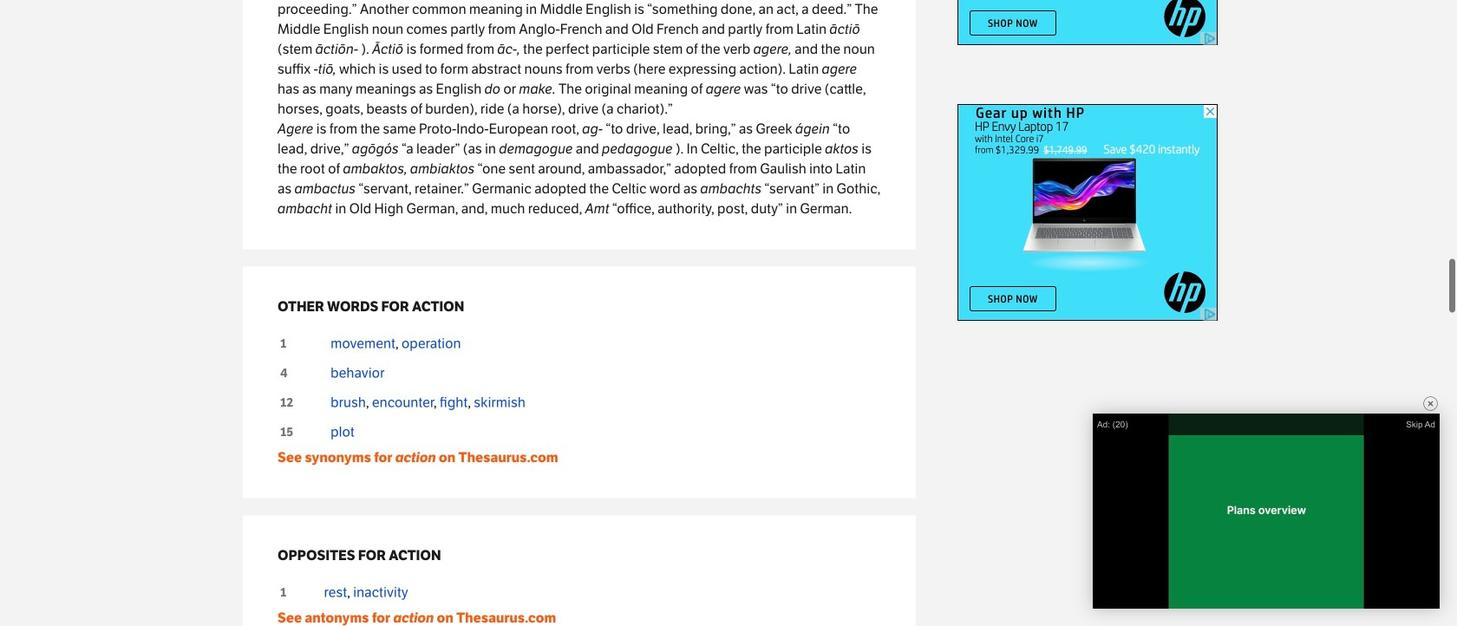 Task type: describe. For each thing, give the bounding box(es) containing it.
2 advertisement element from the top
[[958, 104, 1218, 321]]

1 advertisement element from the top
[[958, 0, 1218, 45]]



Task type: vqa. For each thing, say whether or not it's contained in the screenshot.
the top Advertisement element
yes



Task type: locate. For each thing, give the bounding box(es) containing it.
1 vertical spatial advertisement element
[[958, 104, 1218, 321]]

0 vertical spatial advertisement element
[[958, 0, 1218, 45]]

advertisement element
[[958, 0, 1218, 45], [958, 104, 1218, 321]]

video player region
[[1093, 414, 1440, 609]]



